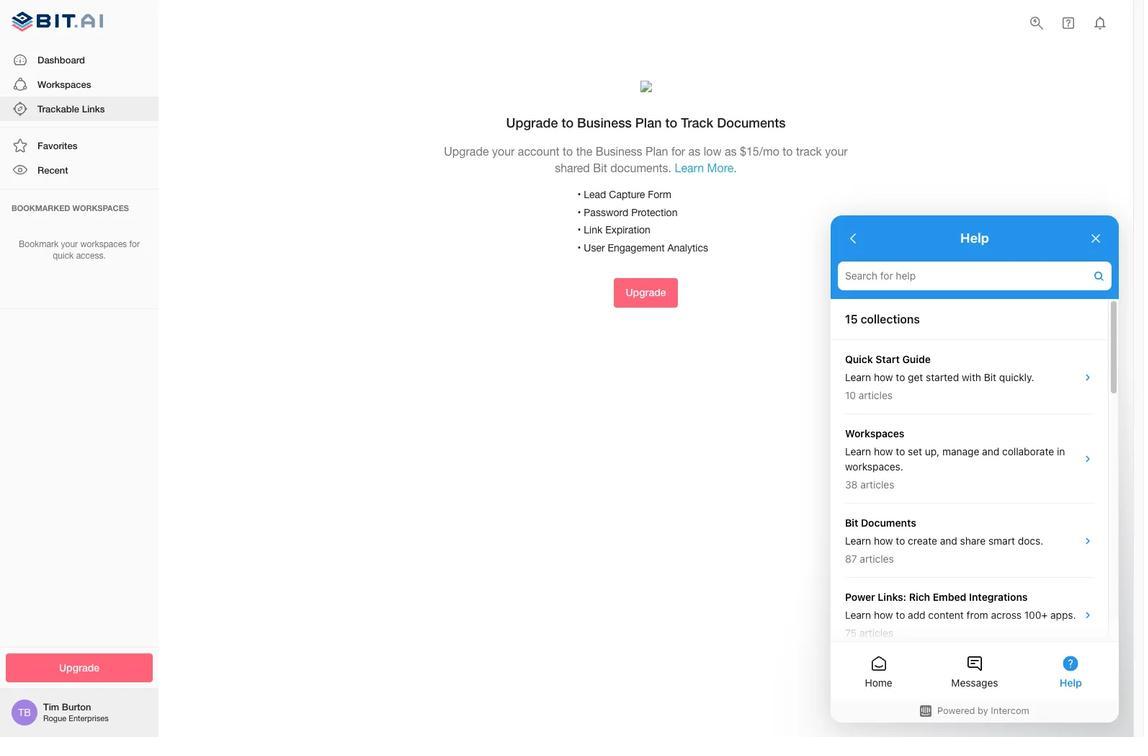 Task type: locate. For each thing, give the bounding box(es) containing it.
burton
[[62, 701, 91, 713]]

1 vertical spatial plan
[[646, 145, 668, 158]]

upgrade button down the engagement
[[614, 278, 678, 308]]

workspaces
[[37, 78, 91, 90]]

your left account
[[492, 145, 515, 158]]

0 horizontal spatial your
[[61, 239, 78, 249]]

bookmarked
[[12, 203, 70, 212]]

bookmark your workspaces for quick access.
[[19, 239, 140, 261]]

plan up upgrade your account to the business plan for as low as $15/mo to track your shared bit documents.
[[636, 114, 662, 130]]

dashboard
[[37, 54, 85, 65]]

• left user
[[578, 242, 581, 253]]

dialog
[[831, 216, 1119, 723]]

upgrade button up burton
[[6, 653, 153, 683]]

access.
[[76, 251, 106, 261]]

learn more.
[[675, 161, 737, 174]]

link
[[584, 224, 603, 236]]

upgrade
[[506, 114, 558, 130], [444, 145, 489, 158], [626, 286, 666, 299], [59, 661, 99, 674]]

as right "low"
[[725, 145, 737, 158]]

1 vertical spatial business
[[596, 145, 643, 158]]

expiration
[[606, 224, 651, 236]]

1 as from the left
[[689, 145, 701, 158]]

0 horizontal spatial upgrade button
[[6, 653, 153, 683]]

upgrade button
[[614, 278, 678, 308], [6, 653, 153, 683]]

plan
[[636, 114, 662, 130], [646, 145, 668, 158]]

2 • from the top
[[578, 207, 581, 218]]

• left lead
[[578, 189, 581, 200]]

1 horizontal spatial for
[[672, 145, 686, 158]]

trackable
[[37, 103, 79, 115]]

for up learn
[[672, 145, 686, 158]]

trackable links button
[[0, 97, 159, 121]]

form
[[648, 189, 672, 200]]

1 horizontal spatial your
[[492, 145, 515, 158]]

0 vertical spatial for
[[672, 145, 686, 158]]

0 vertical spatial upgrade button
[[614, 278, 678, 308]]

0 horizontal spatial as
[[689, 145, 701, 158]]

• left the link on the right of the page
[[578, 224, 581, 236]]

1 horizontal spatial as
[[725, 145, 737, 158]]

bit
[[593, 161, 607, 174]]

your up quick
[[61, 239, 78, 249]]

documents.
[[611, 161, 672, 174]]

1 horizontal spatial upgrade button
[[614, 278, 678, 308]]

quick
[[53, 251, 74, 261]]

as
[[689, 145, 701, 158], [725, 145, 737, 158]]

business inside upgrade your account to the business plan for as low as $15/mo to track your shared bit documents.
[[596, 145, 643, 158]]

for right workspaces
[[129, 239, 140, 249]]

shared
[[555, 161, 590, 174]]

favorites
[[37, 140, 77, 151]]

business up the
[[577, 114, 632, 130]]

your
[[492, 145, 515, 158], [825, 145, 848, 158], [61, 239, 78, 249]]

0 horizontal spatial for
[[129, 239, 140, 249]]

bookmarked workspaces
[[12, 203, 129, 212]]

$15/mo
[[740, 145, 780, 158]]

as up learn
[[689, 145, 701, 158]]

to
[[562, 114, 574, 130], [666, 114, 678, 130], [563, 145, 573, 158], [783, 145, 793, 158]]

plan up documents.
[[646, 145, 668, 158]]

enterprises
[[69, 715, 109, 723]]

business
[[577, 114, 632, 130], [596, 145, 643, 158]]

account
[[518, 145, 560, 158]]

your for to
[[492, 145, 515, 158]]

1 • from the top
[[578, 189, 581, 200]]

links
[[82, 103, 105, 115]]

trackable links
[[37, 103, 105, 115]]

•
[[578, 189, 581, 200], [578, 207, 581, 218], [578, 224, 581, 236], [578, 242, 581, 253]]

your right track
[[825, 145, 848, 158]]

favorites button
[[0, 133, 159, 158]]

• left the password
[[578, 207, 581, 218]]

protection
[[631, 207, 678, 218]]

1 vertical spatial for
[[129, 239, 140, 249]]

your inside 'bookmark your workspaces for quick access.'
[[61, 239, 78, 249]]

recent
[[37, 165, 68, 176]]

business up bit
[[596, 145, 643, 158]]

for
[[672, 145, 686, 158], [129, 239, 140, 249]]

capture
[[609, 189, 645, 200]]

learn
[[675, 161, 704, 174]]

password
[[584, 207, 629, 218]]

rogue
[[43, 715, 66, 723]]



Task type: describe. For each thing, give the bounding box(es) containing it.
dashboard button
[[0, 47, 159, 72]]

user
[[584, 242, 605, 253]]

tim
[[43, 701, 59, 713]]

recent button
[[0, 158, 159, 183]]

workspaces
[[72, 203, 129, 212]]

engagement
[[608, 242, 665, 253]]

plan inside upgrade your account to the business plan for as low as $15/mo to track your shared bit documents.
[[646, 145, 668, 158]]

0 vertical spatial plan
[[636, 114, 662, 130]]

documents
[[717, 114, 786, 130]]

1 vertical spatial upgrade button
[[6, 653, 153, 683]]

for inside upgrade your account to the business plan for as low as $15/mo to track your shared bit documents.
[[672, 145, 686, 158]]

your for for
[[61, 239, 78, 249]]

learn more. link
[[675, 161, 737, 174]]

tim burton rogue enterprises
[[43, 701, 109, 723]]

upgrade inside upgrade your account to the business plan for as low as $15/mo to track your shared bit documents.
[[444, 145, 489, 158]]

workspaces
[[80, 239, 127, 249]]

upgrade your account to the business plan for as low as $15/mo to track your shared bit documents.
[[444, 145, 848, 174]]

low
[[704, 145, 722, 158]]

analytics
[[668, 242, 708, 253]]

upgrade to business plan to track documents
[[506, 114, 786, 130]]

track
[[796, 145, 822, 158]]

tb
[[18, 707, 31, 719]]

0 vertical spatial business
[[577, 114, 632, 130]]

3 • from the top
[[578, 224, 581, 236]]

bookmark
[[19, 239, 59, 249]]

for inside 'bookmark your workspaces for quick access.'
[[129, 239, 140, 249]]

lead
[[584, 189, 606, 200]]

2 as from the left
[[725, 145, 737, 158]]

more.
[[707, 161, 737, 174]]

• lead capture form • password protection • link expiration • user engagement analytics
[[578, 189, 708, 253]]

track
[[681, 114, 714, 130]]

workspaces button
[[0, 72, 159, 97]]

2 horizontal spatial your
[[825, 145, 848, 158]]

4 • from the top
[[578, 242, 581, 253]]

the
[[576, 145, 593, 158]]



Task type: vqa. For each thing, say whether or not it's contained in the screenshot.
the top For
yes



